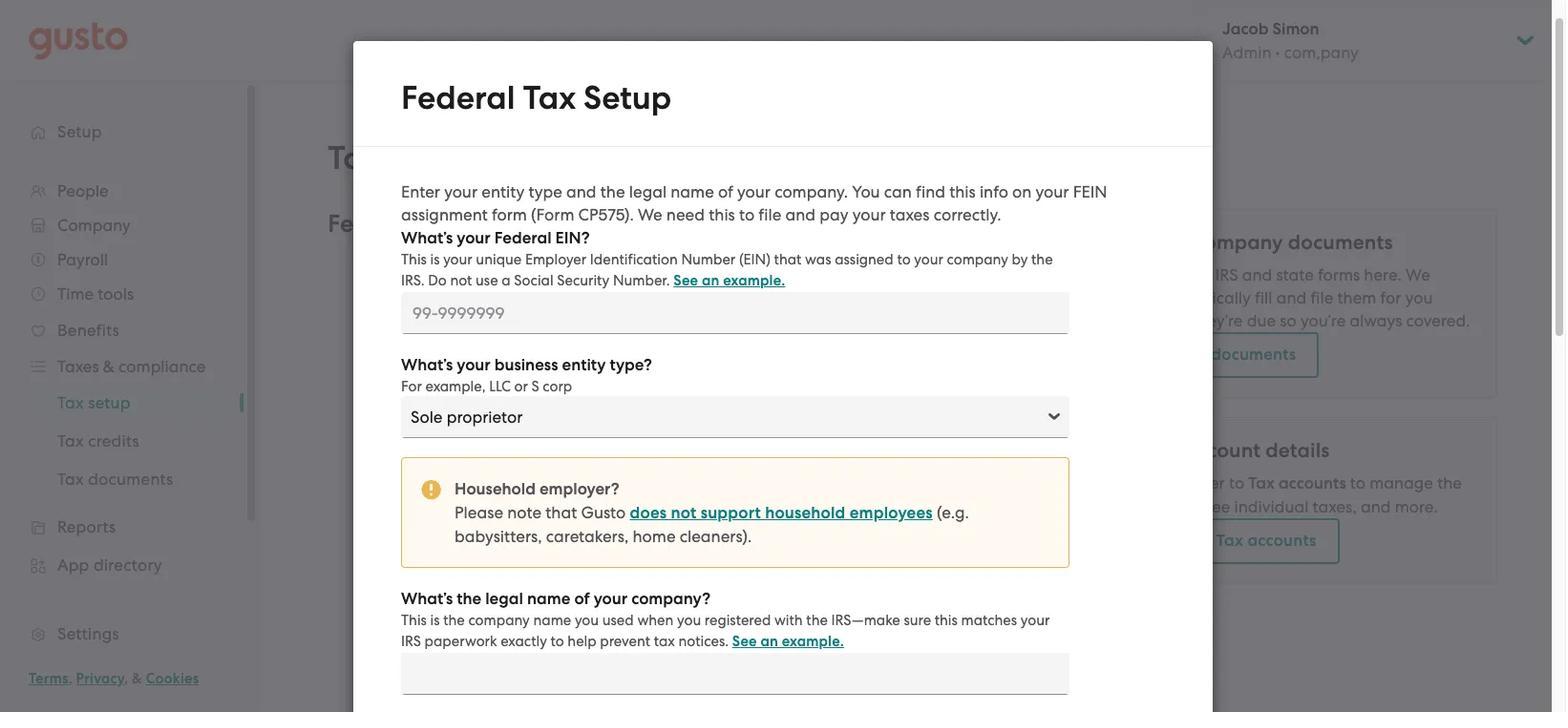 Task type: vqa. For each thing, say whether or not it's contained in the screenshot.
in
no



Task type: locate. For each thing, give the bounding box(es) containing it.
you up help
[[575, 612, 599, 630]]

2 this from the top
[[401, 612, 427, 630]]

0 vertical spatial we
[[638, 205, 663, 225]]

is for the
[[430, 612, 440, 630]]

0 vertical spatial this
[[950, 182, 976, 202]]

what's for what's your federal ein?
[[401, 228, 453, 248]]

0 vertical spatial file
[[759, 205, 782, 225]]

0 vertical spatial legal
[[629, 182, 667, 202]]

to inside this is the company name you used when you registered with the irs—make sure this matches your irs paperwork exactly to help prevent tax notices.
[[551, 633, 564, 651]]

3 what's from the top
[[401, 590, 453, 610]]

0 horizontal spatial file
[[759, 205, 782, 225]]

when inside this is the company name you used when you registered with the irs—make sure this matches your irs paperwork exactly to help prevent tax notices.
[[638, 612, 674, 630]]

setup
[[584, 78, 672, 118], [465, 209, 531, 239]]

to right over
[[1230, 474, 1245, 493]]

this up correctly.
[[950, 182, 976, 202]]

2 horizontal spatial company
[[1195, 230, 1284, 255]]

accounts down individual
[[1248, 531, 1317, 551]]

0 horizontal spatial of
[[575, 590, 590, 610]]

not inside this is your unique employer identification number (ein) that was assigned to your company by the irs. do not use a social security number.
[[450, 272, 472, 290]]

federal ein
[[457, 249, 543, 268]]

example.
[[724, 272, 786, 290], [782, 633, 845, 651]]

is inside this is the company name you used when you registered with the irs—make sure this matches your irs paperwork exactly to help prevent tax notices.
[[430, 612, 440, 630]]

1 horizontal spatial setup
[[584, 78, 672, 118]]

registered
[[705, 612, 771, 630]]

example. down with
[[782, 633, 845, 651]]

1 vertical spatial is
[[430, 612, 440, 630]]

1 vertical spatial of
[[575, 590, 590, 610]]

tax down "enter"
[[419, 209, 459, 239]]

irs
[[1216, 266, 1239, 285], [401, 633, 421, 651]]

2 is from the top
[[430, 612, 440, 630]]

account menu element
[[1198, 0, 1538, 81]]

1 n/a from the top
[[559, 249, 588, 268]]

(form
[[531, 205, 575, 225]]

what's up paperwork
[[401, 590, 453, 610]]

covered.
[[1407, 311, 1471, 331]]

to inside this is your unique employer identification number (ein) that was assigned to your company by the irs. do not use a social security number.
[[898, 251, 911, 268]]

not inside alert
[[671, 504, 697, 524]]

name up need
[[671, 182, 714, 202]]

this right 'sure' at the bottom of the page
[[935, 612, 958, 630]]

1 , from the left
[[68, 671, 72, 688]]

when down automatically
[[1147, 311, 1189, 331]]

of up 'number'
[[718, 182, 734, 202]]

what's
[[401, 228, 453, 248], [401, 355, 453, 376], [401, 590, 453, 610]]

we inside see your irs and state forms here. we automatically fill and file them for you when they're due so you're always covered.
[[1407, 266, 1431, 285]]

see inside see your irs and state forms here. we automatically fill and file them for you when they're due so you're always covered.
[[1147, 266, 1175, 285]]

prevent
[[600, 633, 651, 651]]

to right assigned
[[898, 251, 911, 268]]

0 vertical spatial is
[[430, 251, 440, 268]]

0 vertical spatial what's
[[401, 228, 453, 248]]

what's up for
[[401, 355, 453, 376]]

due
[[1248, 311, 1277, 331]]

fein
[[1074, 182, 1108, 202]]

find
[[916, 182, 946, 202]]

pay
[[820, 205, 849, 225]]

type
[[508, 288, 543, 307]]

always
[[1351, 311, 1403, 331]]

this
[[950, 182, 976, 202], [709, 205, 735, 225], [935, 612, 958, 630]]

federal tax setup document
[[354, 41, 1213, 713]]

legal up need
[[629, 182, 667, 202]]

more.
[[1396, 498, 1439, 517]]

on
[[1013, 182, 1032, 202]]

tax setup
[[328, 139, 472, 178]]

example. down (ein)
[[724, 272, 786, 290]]

home image
[[29, 21, 128, 60]]

you right for
[[1406, 289, 1434, 308]]

0 vertical spatial irs
[[1216, 266, 1239, 285]]

accounts up taxes,
[[1279, 474, 1347, 494]]

file up you're
[[1311, 289, 1334, 308]]

see down the registered
[[733, 633, 757, 651]]

irs up automatically
[[1216, 266, 1239, 285]]

go to tax accounts button
[[1147, 519, 1340, 565]]

1 horizontal spatial of
[[718, 182, 734, 202]]

that
[[774, 251, 802, 268], [546, 504, 577, 523]]

0 vertical spatial example.
[[724, 272, 786, 290]]

legal
[[629, 182, 667, 202], [486, 590, 524, 610]]

0 vertical spatial n/a
[[559, 249, 588, 268]]

assignment
[[401, 205, 488, 225]]

0 vertical spatial setup
[[584, 78, 672, 118]]

1 horizontal spatial that
[[774, 251, 802, 268]]

privacy link
[[76, 671, 124, 688]]

cp575).
[[579, 205, 634, 225]]

your up used
[[594, 590, 628, 610]]

alert containing household employer?
[[401, 458, 1070, 569]]

when
[[1147, 311, 1189, 331], [638, 612, 674, 630]]

to manage the details, see individual taxes, and more.
[[1147, 474, 1463, 517]]

to inside the to manage the details, see individual taxes, and more.
[[1351, 474, 1366, 493]]

this inside this is your unique employer identification number (ein) that was assigned to your company by the irs. do not use a social security number.
[[401, 251, 427, 268]]

here.
[[1365, 266, 1403, 285]]

1 vertical spatial not
[[671, 504, 697, 524]]

federal tax setup up the type on the left
[[401, 78, 672, 118]]

0 horizontal spatial not
[[450, 272, 472, 290]]

, left &
[[124, 671, 128, 688]]

n/a down ein?
[[559, 249, 588, 268]]

tax
[[523, 78, 576, 118], [328, 139, 381, 178], [419, 209, 459, 239], [1147, 439, 1180, 463], [1249, 474, 1276, 494], [1217, 531, 1244, 551]]

2 vertical spatial this
[[935, 612, 958, 630]]

corp
[[543, 378, 573, 396]]

company
[[1195, 230, 1284, 255], [947, 251, 1009, 268], [469, 612, 530, 630]]

1 vertical spatial file
[[1311, 289, 1334, 308]]

you
[[1406, 289, 1434, 308], [575, 612, 599, 630], [677, 612, 702, 630]]

see for what's the legal name of your company?
[[733, 633, 757, 651]]

1 vertical spatial documents
[[1212, 345, 1297, 365]]

accounts
[[1279, 474, 1347, 494], [1248, 531, 1317, 551]]

1 vertical spatial see an example. button
[[733, 631, 845, 654]]

household
[[455, 480, 536, 500]]

not right does
[[671, 504, 697, 524]]

and up 'cp575).'
[[567, 182, 597, 202]]

is inside this is your unique employer identification number (ein) that was assigned to your company by the irs. do not use a social security number.
[[430, 251, 440, 268]]

for
[[1381, 289, 1402, 308]]

0 horizontal spatial entity
[[482, 182, 525, 202]]

company up fill
[[1195, 230, 1284, 255]]

business
[[495, 355, 558, 376]]

name inside this is the company name you used when you registered with the irs—make sure this matches your irs paperwork exactly to help prevent tax notices.
[[534, 612, 572, 630]]

an
[[702, 272, 720, 290], [761, 633, 779, 651]]

0 horizontal spatial ,
[[68, 671, 72, 688]]

to up (ein)
[[740, 205, 755, 225]]

your down taxes
[[915, 251, 944, 268]]

to left help
[[551, 633, 564, 651]]

company up the exactly
[[469, 612, 530, 630]]

see an example. for what's your federal ein?
[[674, 272, 786, 290]]

this inside this is the company name you used when you registered with the irs—make sure this matches your irs paperwork exactly to help prevent tax notices.
[[935, 612, 958, 630]]

see an example. down with
[[733, 633, 845, 651]]

when inside see your irs and state forms here. we automatically fill and file them for you when they're due so you're always covered.
[[1147, 311, 1189, 331]]

1 vertical spatial this
[[401, 612, 427, 630]]

federal tax setup down "enter"
[[328, 209, 531, 239]]

What's your Federal EIN? text field
[[401, 292, 1070, 334]]

that down employer? in the bottom of the page
[[546, 504, 577, 523]]

to inside enter your entity type and the legal name of your company. you can find this info on your fein assignment form (form cp575). we need this to file and pay your taxes correctly.
[[740, 205, 755, 225]]

your up the example,
[[457, 355, 491, 376]]

to right go
[[1197, 531, 1213, 551]]

number
[[682, 251, 736, 268]]

entity up corp
[[562, 355, 606, 376]]

0 vertical spatial when
[[1147, 311, 1189, 331]]

1 vertical spatial that
[[546, 504, 577, 523]]

we inside enter your entity type and the legal name of your company. you can find this info on your fein assignment form (form cp575). we need this to file and pay your taxes correctly.
[[638, 205, 663, 225]]

0 horizontal spatial company
[[469, 612, 530, 630]]

the inside this is your unique employer identification number (ein) that was assigned to your company by the irs. do not use a social security number.
[[1032, 251, 1054, 268]]

tax inside button
[[1217, 531, 1244, 551]]

tax inside document
[[523, 78, 576, 118]]

forms
[[1319, 266, 1361, 285]]

legal up the exactly
[[486, 590, 524, 610]]

is up do
[[430, 251, 440, 268]]

1 vertical spatial n/a
[[559, 288, 588, 307]]

help
[[568, 633, 597, 651]]

1 horizontal spatial you
[[677, 612, 702, 630]]

your right on
[[1036, 182, 1070, 202]]

to inside button
[[1197, 531, 1213, 551]]

entity inside what's your business entity type? for example, llc or s corp
[[562, 355, 606, 376]]

0 horizontal spatial we
[[638, 205, 663, 225]]

0 vertical spatial of
[[718, 182, 734, 202]]

this up irs.
[[401, 251, 427, 268]]

what's inside what's your business entity type? for example, llc or s corp
[[401, 355, 453, 376]]

your up assignment
[[444, 182, 478, 202]]

not
[[450, 272, 472, 290], [671, 504, 697, 524]]

cookies
[[146, 671, 199, 688]]

1 vertical spatial legal
[[486, 590, 524, 610]]

we right here.
[[1407, 266, 1431, 285]]

we
[[638, 205, 663, 225], [1407, 266, 1431, 285]]

notices.
[[679, 633, 729, 651]]

1 vertical spatial what's
[[401, 355, 453, 376]]

1 this from the top
[[401, 251, 427, 268]]

0 horizontal spatial that
[[546, 504, 577, 523]]

1 horizontal spatial file
[[1311, 289, 1334, 308]]

2 what's from the top
[[401, 355, 453, 376]]

1 horizontal spatial we
[[1407, 266, 1431, 285]]

2 horizontal spatial see
[[1147, 266, 1175, 285]]

and up fill
[[1243, 266, 1273, 285]]

1 horizontal spatial an
[[761, 633, 779, 651]]

1 horizontal spatial entity
[[562, 355, 606, 376]]

federal up ein
[[495, 228, 552, 248]]

your up do
[[443, 251, 473, 268]]

1 vertical spatial irs
[[401, 633, 421, 651]]

name inside enter your entity type and the legal name of your company. you can find this info on your fein assignment form (form cp575). we need this to file and pay your taxes correctly.
[[671, 182, 714, 202]]

1 horizontal spatial ,
[[124, 671, 128, 688]]

1 vertical spatial when
[[638, 612, 674, 630]]

your company documents
[[1147, 230, 1394, 255]]

see an example. down 'number'
[[674, 272, 786, 290]]

an for what's your federal ein?
[[702, 272, 720, 290]]

form
[[492, 205, 527, 225]]

alert
[[401, 458, 1070, 569]]

your right matches on the right bottom of page
[[1021, 612, 1050, 630]]

0 horizontal spatial when
[[638, 612, 674, 630]]

your down you
[[853, 205, 886, 225]]

see an example. button down 'number'
[[674, 269, 786, 292]]

name up the exactly
[[527, 590, 571, 610]]

2 n/a from the top
[[559, 288, 588, 307]]

federal
[[401, 78, 516, 118], [328, 209, 414, 239], [495, 228, 552, 248], [457, 249, 514, 268]]

0 vertical spatial an
[[702, 272, 720, 290]]

0 vertical spatial see an example.
[[674, 272, 786, 290]]

0 vertical spatial this
[[401, 251, 427, 268]]

0 vertical spatial see an example. button
[[674, 269, 786, 292]]

to
[[740, 205, 755, 225], [898, 251, 911, 268], [1230, 474, 1245, 493], [1351, 474, 1366, 493], [1197, 531, 1213, 551], [551, 633, 564, 651]]

entity up 'form'
[[482, 182, 525, 202]]

1 horizontal spatial company
[[947, 251, 1009, 268]]

you inside see your irs and state forms here. we automatically fill and file them for you when they're due so you're always covered.
[[1406, 289, 1434, 308]]

ein
[[517, 249, 543, 268]]

you up the notices.
[[677, 612, 702, 630]]

of up help
[[575, 590, 590, 610]]

1 is from the top
[[430, 251, 440, 268]]

n/a down employer
[[559, 288, 588, 307]]

1 horizontal spatial when
[[1147, 311, 1189, 331]]

, left privacy link
[[68, 671, 72, 688]]

this inside this is the company name you used when you registered with the irs—make sure this matches your irs paperwork exactly to help prevent tax notices.
[[401, 612, 427, 630]]

an down 'number'
[[702, 272, 720, 290]]

and down manage
[[1361, 498, 1392, 517]]

see down your
[[1147, 266, 1175, 285]]

llc
[[489, 378, 511, 396]]

0 vertical spatial not
[[450, 272, 472, 290]]

0 horizontal spatial see
[[674, 272, 699, 290]]

company
[[430, 288, 504, 307]]

1 vertical spatial we
[[1407, 266, 1431, 285]]

to up taxes,
[[1351, 474, 1366, 493]]

this is your unique employer identification number (ein) that was assigned to your company by the irs. do not use a social security number.
[[401, 251, 1054, 290]]

not right do
[[450, 272, 472, 290]]

employees
[[850, 504, 933, 524]]

the
[[601, 182, 625, 202], [1032, 251, 1054, 268], [1438, 474, 1463, 493], [457, 590, 482, 610], [443, 612, 465, 630], [807, 612, 828, 630]]

file down company.
[[759, 205, 782, 225]]

what's down assignment
[[401, 228, 453, 248]]

0 vertical spatial name
[[671, 182, 714, 202]]

that inside this is your unique employer identification number (ein) that was assigned to your company by the irs. do not use a social security number.
[[774, 251, 802, 268]]

name down what's the legal name of your company?
[[534, 612, 572, 630]]

identification
[[590, 251, 678, 268]]

that left was on the top right of the page
[[774, 251, 802, 268]]

go
[[1170, 531, 1193, 551]]

we left need
[[638, 205, 663, 225]]

your up the unique
[[457, 228, 491, 248]]

2 vertical spatial name
[[534, 612, 572, 630]]

company inside this is your unique employer identification number (ein) that was assigned to your company by the irs. do not use a social security number.
[[947, 251, 1009, 268]]

taxes
[[890, 205, 930, 225]]

1 horizontal spatial legal
[[629, 182, 667, 202]]

security
[[557, 272, 610, 290]]

documents up the forms
[[1289, 230, 1394, 255]]

see
[[1147, 266, 1175, 285], [674, 272, 699, 290], [733, 633, 757, 651]]

when up tax
[[638, 612, 674, 630]]

and up so
[[1277, 289, 1307, 308]]

the inside enter your entity type and the legal name of your company. you can find this info on your fein assignment form (form cp575). we need this to file and pay your taxes correctly.
[[601, 182, 625, 202]]

0 horizontal spatial an
[[702, 272, 720, 290]]

please
[[455, 504, 504, 523]]

what's the legal name of your company?
[[401, 590, 711, 610]]

your
[[444, 182, 478, 202], [738, 182, 771, 202], [1036, 182, 1070, 202], [853, 205, 886, 225], [457, 228, 491, 248], [443, 251, 473, 268], [915, 251, 944, 268], [1179, 266, 1212, 285], [457, 355, 491, 376], [594, 590, 628, 610], [1021, 612, 1050, 630]]

2 vertical spatial what's
[[401, 590, 453, 610]]

1 horizontal spatial not
[[671, 504, 697, 524]]

of inside enter your entity type and the legal name of your company. you can find this info on your fein assignment form (form cp575). we need this to file and pay your taxes correctly.
[[718, 182, 734, 202]]

this right need
[[709, 205, 735, 225]]

1 vertical spatial setup
[[465, 209, 531, 239]]

0 vertical spatial federal tax setup
[[401, 78, 672, 118]]

0 horizontal spatial irs
[[401, 633, 421, 651]]

see down 'number'
[[674, 272, 699, 290]]

do
[[428, 272, 447, 290]]

1 horizontal spatial irs
[[1216, 266, 1239, 285]]

1 vertical spatial accounts
[[1248, 531, 1317, 551]]

see an example. button down with
[[733, 631, 845, 654]]

this for the
[[935, 612, 958, 630]]

1 what's from the top
[[401, 228, 453, 248]]

your up automatically
[[1179, 266, 1212, 285]]

tax down see
[[1217, 531, 1244, 551]]

what's your business entity type? for example, llc or s corp
[[401, 355, 653, 396]]

1 horizontal spatial see
[[733, 633, 757, 651]]

0 vertical spatial that
[[774, 251, 802, 268]]

0 vertical spatial entity
[[482, 182, 525, 202]]

1 vertical spatial example.
[[782, 633, 845, 651]]

tax up individual
[[1249, 474, 1276, 494]]

file inside see your irs and state forms here. we automatically fill and file them for you when they're due so you're always covered.
[[1311, 289, 1334, 308]]

is up paperwork
[[430, 612, 440, 630]]

1 vertical spatial see an example.
[[733, 633, 845, 651]]

1 vertical spatial an
[[761, 633, 779, 651]]

documents down due
[[1212, 345, 1297, 365]]

2 horizontal spatial you
[[1406, 289, 1434, 308]]

company left the by
[[947, 251, 1009, 268]]

1 vertical spatial entity
[[562, 355, 606, 376]]

this up paperwork
[[401, 612, 427, 630]]

is for your
[[430, 251, 440, 268]]

please note that gusto does not support household employees
[[455, 504, 933, 524]]

irs left paperwork
[[401, 633, 421, 651]]

what's for what's your business entity type? for example, llc or s corp
[[401, 355, 453, 376]]

and
[[567, 182, 597, 202], [786, 205, 816, 225], [1243, 266, 1273, 285], [1277, 289, 1307, 308], [1361, 498, 1392, 517]]

file inside enter your entity type and the legal name of your company. you can find this info on your fein assignment form (form cp575). we need this to file and pay your taxes correctly.
[[759, 205, 782, 225]]

tax up the type on the left
[[523, 78, 576, 118]]

company.
[[775, 182, 848, 202]]

an down with
[[761, 633, 779, 651]]



Task type: describe. For each thing, give the bounding box(es) containing it.
individual
[[1235, 498, 1309, 517]]

company inside this is the company name you used when you registered with the irs—make sure this matches your irs paperwork exactly to help prevent tax notices.
[[469, 612, 530, 630]]

irs inside see your irs and state forms here. we automatically fill and file them for you when they're due so you're always covered.
[[1216, 266, 1239, 285]]

see an example. for what's the legal name of your company?
[[733, 633, 845, 651]]

n/a for federal ein
[[559, 249, 588, 268]]

federal tax setup inside federal tax setup document
[[401, 78, 672, 118]]

or
[[515, 378, 528, 396]]

go to tax accounts
[[1170, 531, 1317, 551]]

see an example. button for what's your federal ein?
[[674, 269, 786, 292]]

n/a for company type
[[559, 288, 588, 307]]

employer?
[[540, 480, 620, 500]]

your inside what's your business entity type? for example, llc or s corp
[[457, 355, 491, 376]]

0 vertical spatial accounts
[[1279, 474, 1347, 494]]

paperwork
[[425, 633, 497, 651]]

federal down "enter"
[[328, 209, 414, 239]]

irs.
[[401, 272, 425, 290]]

0 vertical spatial documents
[[1289, 230, 1394, 255]]

see your irs and state forms here. we automatically fill and file them for you when they're due so you're always covered.
[[1147, 266, 1471, 331]]

example. for what's your federal ein?
[[724, 272, 786, 290]]

semiweekly
[[559, 326, 647, 345]]

need
[[667, 205, 705, 225]]

them
[[1338, 289, 1377, 308]]

What's the legal name of your company? text field
[[401, 654, 1070, 696]]

by
[[1012, 251, 1028, 268]]

does not support household employees link
[[630, 504, 933, 524]]

home
[[633, 527, 676, 547]]

you're
[[1301, 311, 1347, 331]]

details
[[1266, 439, 1330, 463]]

view documents link
[[1147, 333, 1320, 378]]

taxes,
[[1313, 498, 1358, 517]]

used
[[603, 612, 634, 630]]

matches
[[962, 612, 1018, 630]]

your left company.
[[738, 182, 771, 202]]

manage
[[1370, 474, 1434, 493]]

with
[[775, 612, 803, 630]]

federal up use
[[457, 249, 514, 268]]

this is the company name you used when you registered with the irs—make sure this matches your irs paperwork exactly to help prevent tax notices.
[[401, 612, 1050, 651]]

what's for what's the legal name of your company?
[[401, 590, 453, 610]]

company?
[[632, 590, 711, 610]]

and inside the to manage the details, see individual taxes, and more.
[[1361, 498, 1392, 517]]

head over to tax accounts
[[1147, 474, 1347, 494]]

0 horizontal spatial legal
[[486, 590, 524, 610]]

household employer?
[[455, 480, 620, 500]]

state
[[1277, 266, 1315, 285]]

automatically
[[1147, 289, 1252, 308]]

info
[[980, 182, 1009, 202]]

babysitters,
[[455, 527, 542, 547]]

your
[[1147, 230, 1190, 255]]

federal up the setup
[[401, 78, 516, 118]]

irs—make
[[832, 612, 901, 630]]

number.
[[613, 272, 670, 290]]

a
[[502, 272, 511, 290]]

details,
[[1147, 498, 1202, 517]]

example. for what's the legal name of your company?
[[782, 633, 845, 651]]

deposit
[[413, 326, 470, 345]]

over
[[1193, 474, 1226, 493]]

to inside head over to tax accounts
[[1230, 474, 1245, 493]]

terms , privacy , & cookies
[[29, 671, 199, 688]]

they're
[[1193, 311, 1244, 331]]

and down company.
[[786, 205, 816, 225]]

this for you
[[950, 182, 976, 202]]

the inside the to manage the details, see individual taxes, and more.
[[1438, 474, 1463, 493]]

tax
[[654, 633, 675, 651]]

sure
[[904, 612, 932, 630]]

(e.g. babysitters, caretakers, home cleaners).
[[455, 504, 970, 547]]

legal inside enter your entity type and the legal name of your company. you can find this info on your fein assignment form (form cp575). we need this to file and pay your taxes correctly.
[[629, 182, 667, 202]]

use
[[476, 272, 498, 290]]

cleaners).
[[680, 527, 752, 547]]

cookies button
[[146, 668, 199, 691]]

company type
[[430, 288, 543, 307]]

tax left the setup
[[328, 139, 381, 178]]

1 vertical spatial name
[[527, 590, 571, 610]]

assigned
[[835, 251, 894, 268]]

see for what's your federal ein?
[[674, 272, 699, 290]]

alert inside federal tax setup document
[[401, 458, 1070, 569]]

1 vertical spatial federal tax setup
[[328, 209, 531, 239]]

deposit schedule
[[413, 326, 543, 345]]

what's your federal ein?
[[401, 228, 590, 248]]

schedule
[[474, 326, 543, 345]]

0 horizontal spatial setup
[[465, 209, 531, 239]]

ein?
[[556, 228, 590, 248]]

view
[[1170, 345, 1208, 365]]

enter
[[401, 182, 440, 202]]

tax account details
[[1147, 439, 1330, 463]]

setup
[[389, 139, 472, 178]]

terms
[[29, 671, 68, 688]]

you
[[852, 182, 881, 202]]

0 horizontal spatial you
[[575, 612, 599, 630]]

this for what's your federal ein?
[[401, 251, 427, 268]]

caretakers,
[[546, 527, 629, 547]]

&
[[132, 671, 142, 688]]

household
[[765, 504, 846, 524]]

note
[[508, 504, 542, 523]]

see an example. button for what's the legal name of your company?
[[733, 631, 845, 654]]

see
[[1206, 498, 1231, 517]]

an for what's the legal name of your company?
[[761, 633, 779, 651]]

support
[[701, 504, 761, 524]]

privacy
[[76, 671, 124, 688]]

your inside this is the company name you used when you registered with the irs—make sure this matches your irs paperwork exactly to help prevent tax notices.
[[1021, 612, 1050, 630]]

accounts inside button
[[1248, 531, 1317, 551]]

type
[[529, 182, 563, 202]]

view documents
[[1170, 345, 1297, 365]]

entity inside enter your entity type and the legal name of your company. you can find this info on your fein assignment form (form cp575). we need this to file and pay your taxes correctly.
[[482, 182, 525, 202]]

social
[[514, 272, 554, 290]]

documents inside 'view documents' link
[[1212, 345, 1297, 365]]

type?
[[610, 355, 653, 376]]

does
[[630, 504, 667, 524]]

was
[[806, 251, 832, 268]]

your inside see your irs and state forms here. we automatically fill and file them for you when they're due so you're always covered.
[[1179, 266, 1212, 285]]

enter your entity type and the legal name of your company. you can find this info on your fein assignment form (form cp575). we need this to file and pay your taxes correctly.
[[401, 182, 1108, 225]]

example,
[[426, 378, 486, 396]]

so
[[1281, 311, 1297, 331]]

setup inside document
[[584, 78, 672, 118]]

2 , from the left
[[124, 671, 128, 688]]

irs inside this is the company name you used when you registered with the irs—make sure this matches your irs paperwork exactly to help prevent tax notices.
[[401, 633, 421, 651]]

1 vertical spatial this
[[709, 205, 735, 225]]

this for what's the legal name of your company?
[[401, 612, 427, 630]]

that inside please note that gusto does not support household employees
[[546, 504, 577, 523]]

tax up the 'head'
[[1147, 439, 1180, 463]]

(e.g.
[[937, 504, 970, 523]]



